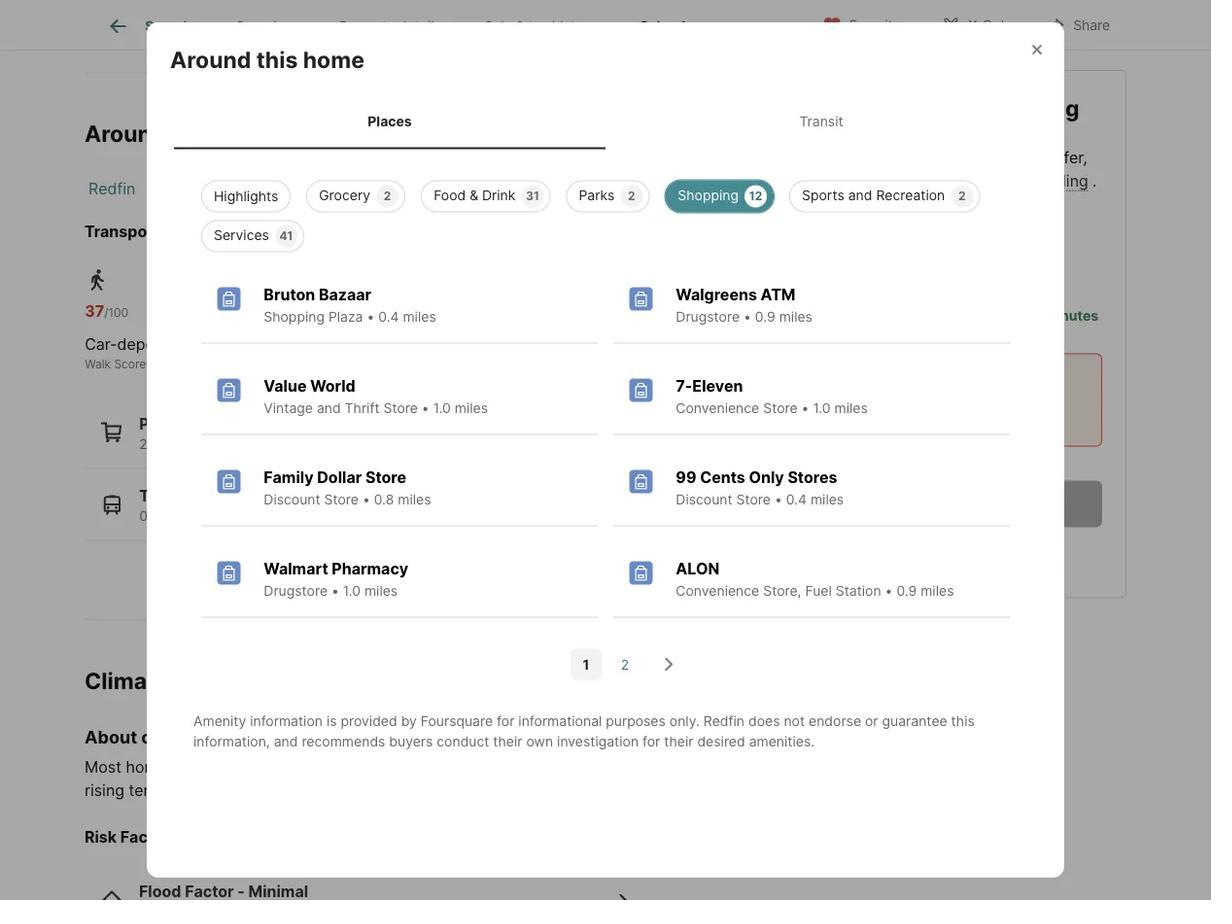 Task type: locate. For each thing, give the bounding box(es) containing it.
1 vertical spatial by
[[607, 759, 625, 777]]

1 vertical spatial around this home
[[85, 121, 279, 148]]

this right guarantee
[[952, 713, 975, 730]]

shopping left 12 in the top of the page
[[678, 187, 739, 204]]

most
[[85, 759, 122, 777]]

1 vertical spatial shopping
[[264, 309, 325, 325]]

1 horizontal spatial for
[[643, 734, 661, 750]]

1 convenience from the top
[[676, 400, 760, 417]]

1 horizontal spatial transit
[[800, 113, 844, 129]]

1 vertical spatial &
[[470, 187, 479, 204]]

by down investigation
[[607, 759, 625, 777]]

this
[[847, 94, 895, 122]]

somewhat
[[408, 335, 486, 354]]

• inside "value world vintage and thrift store • 1.0 miles"
[[422, 400, 430, 417]]

and down the
[[847, 171, 875, 190]]

information
[[250, 713, 323, 730]]

places for places
[[368, 113, 412, 129]]

0 vertical spatial shopping
[[678, 187, 739, 204]]

/100 for 34
[[277, 306, 301, 320]]

2 horizontal spatial 1.0
[[813, 400, 831, 417]]

places tab
[[174, 97, 606, 146]]

tab list
[[85, 0, 731, 50], [170, 93, 1041, 149]]

1.0 down the somewhat
[[433, 400, 451, 417]]

for
[[497, 713, 515, 730], [643, 734, 661, 750]]

discount down family
[[264, 492, 321, 508]]

• down only in the right of the page
[[775, 492, 783, 508]]

amenities.
[[749, 734, 815, 750]]

this
[[256, 46, 298, 73], [171, 121, 212, 148], [879, 171, 906, 190], [952, 713, 975, 730]]

1 horizontal spatial shopping
[[678, 187, 739, 204]]

1 vertical spatial 31
[[219, 436, 234, 452]]

75227 link
[[373, 180, 419, 199]]

climate up the homes
[[141, 727, 204, 748]]

redfin up desired
[[704, 713, 745, 730]]

218,
[[170, 508, 196, 525]]

• left 0.8
[[363, 492, 370, 508]]

value
[[264, 377, 307, 396]]

this inside the amenity information is provided by foursquare for informational purposes only. redfin does not endorse or guarantee this information, and recommends buyers conduct their own investigation for their desired amenities.
[[952, 713, 975, 730]]

0 vertical spatial by
[[401, 713, 417, 730]]

miles right 0.8
[[398, 492, 431, 508]]

0 vertical spatial transit
[[800, 113, 844, 129]]

1 vertical spatial transit
[[139, 487, 193, 506]]

discount inside family dollar store discount store • 0.8 miles
[[264, 492, 321, 508]]

miles up stores
[[835, 400, 868, 417]]

transit up 015,
[[139, 487, 193, 506]]

2 right 1 button
[[621, 657, 629, 673]]

& for sale
[[516, 18, 525, 34]]

sale & tax history
[[485, 18, 597, 34]]

around up redfin link
[[85, 121, 166, 148]]

0 horizontal spatial places
[[139, 415, 190, 433]]

miles inside family dollar store discount store • 0.8 miles
[[398, 492, 431, 508]]

1.0 down pharmacy
[[343, 583, 361, 600]]

their up be
[[493, 734, 523, 750]]

homes
[[126, 759, 175, 777]]

search
[[145, 18, 192, 34]]

1.0 inside 7-eleven convenience store • 1.0 miles
[[813, 400, 831, 417]]

alert
[[847, 450, 1087, 465]]

12
[[750, 189, 763, 203]]

2 convenience from the top
[[676, 583, 760, 600]]

around this home down overview on the top left of the page
[[170, 46, 365, 73]]

/100 inside "34 /100"
[[277, 306, 301, 320]]

this down 'seller'
[[879, 171, 906, 190]]

0.4 down stores
[[786, 492, 807, 508]]

own
[[527, 734, 553, 750]]

0 vertical spatial tab list
[[85, 0, 731, 50]]

0 vertical spatial around
[[170, 46, 251, 73]]

2 left the groceries,
[[139, 436, 147, 452]]

be
[[511, 759, 530, 777]]

bikeable
[[490, 335, 552, 354]]

convenience inside alon convenience store, fuel station • 0.9 miles
[[676, 583, 760, 600]]

& left 'tax'
[[516, 18, 525, 34]]

0 horizontal spatial shopping
[[264, 309, 325, 325]]

/100 inside the 37 /100
[[104, 306, 128, 320]]

by up buyers
[[401, 713, 417, 730]]

atm
[[761, 286, 796, 305]]

is inside the seller has accepted an offer, and this property is now
[[978, 171, 990, 190]]

temperatures
[[129, 782, 228, 801]]

drugstore down walgreens
[[676, 309, 740, 325]]

1 horizontal spatial places
[[368, 113, 412, 129]]

31
[[526, 189, 540, 203], [219, 436, 234, 452]]

restaurants,
[[238, 436, 315, 452]]

0 vertical spatial for
[[497, 713, 515, 730]]

0 vertical spatial drugstore
[[676, 309, 740, 325]]

36 /100
[[408, 302, 452, 321]]

miles
[[403, 309, 436, 325], [780, 309, 813, 325], [455, 400, 488, 417], [835, 400, 868, 417], [398, 492, 431, 508], [811, 492, 844, 508], [365, 583, 398, 600], [921, 583, 954, 600]]

/100 up car-
[[104, 306, 128, 320]]

risks up the some
[[208, 727, 250, 748]]

accepted
[[954, 148, 1023, 167]]

for up be
[[497, 713, 515, 730]]

this down overview on the top left of the page
[[256, 46, 298, 73]]

1 vertical spatial drugstore
[[264, 583, 328, 600]]

0.9 right station
[[897, 583, 917, 600]]

2 horizontal spatial /100
[[428, 306, 452, 320]]

1 horizontal spatial 31
[[526, 189, 540, 203]]

and down information
[[274, 734, 298, 750]]

to
[[777, 759, 792, 777]]

/100 inside 36 /100
[[428, 306, 452, 320]]

places inside 'tab'
[[368, 113, 412, 129]]

dallas
[[241, 180, 285, 199]]

amenity information is provided by foursquare for informational purposes only. redfin does not endorse or guarantee this information, and recommends buyers conduct their own investigation for their desired amenities.
[[194, 713, 975, 750]]

texas link
[[167, 180, 209, 199]]

transit for transit
[[800, 113, 844, 129]]

0 vertical spatial 31
[[526, 189, 540, 203]]

their down only. at the bottom of page
[[664, 734, 694, 750]]

discount down 99
[[676, 492, 733, 508]]

0 horizontal spatial discount
[[264, 492, 321, 508]]

near
[[202, 222, 236, 241]]

convenience down "eleven"
[[676, 400, 760, 417]]

dollar
[[317, 468, 362, 487]]

2 up the questions? on the top of page
[[959, 189, 966, 203]]

search link
[[106, 15, 192, 38]]

0 vertical spatial &
[[516, 18, 525, 34]]

• right plaza in the left of the page
[[367, 309, 375, 325]]

miles down pharmacy
[[365, 583, 398, 600]]

0 horizontal spatial &
[[470, 187, 479, 204]]

have questions?
[[847, 208, 989, 229]]

1.0 inside "value world vintage and thrift store • 1.0 miles"
[[433, 400, 451, 417]]

75227
[[373, 180, 419, 199]]

0 vertical spatial convenience
[[676, 400, 760, 417]]

• inside walgreens atm drugstore • 0.9 miles
[[744, 309, 752, 325]]

shopping inside list box
[[678, 187, 739, 204]]

an
[[1027, 148, 1045, 167]]

drugstore inside walgreens atm drugstore • 0.9 miles
[[676, 309, 740, 325]]

levels.
[[294, 782, 340, 801]]

have
[[847, 208, 890, 229]]

for down purposes
[[643, 734, 661, 750]]

0 horizontal spatial drugstore
[[264, 583, 328, 600]]

• inside family dollar store discount store • 0.8 miles
[[363, 492, 370, 508]]

some
[[219, 759, 259, 777]]

0 horizontal spatial 0.4
[[379, 309, 399, 325]]

store down only in the right of the page
[[737, 492, 771, 508]]

Write a message... text field
[[864, 365, 1086, 435]]

1 horizontal spatial discount
[[676, 492, 733, 508]]

1 /100 from the left
[[104, 306, 128, 320]]

0 horizontal spatial 0.9
[[755, 309, 776, 325]]

1 vertical spatial 0.4
[[786, 492, 807, 508]]

and up have
[[849, 187, 873, 204]]

convenience down alon
[[676, 583, 760, 600]]

drugstore down walmart
[[264, 583, 328, 600]]

1 vertical spatial tab list
[[170, 93, 1041, 149]]

1.0 up stores
[[813, 400, 831, 417]]

bazaar
[[319, 286, 372, 305]]

tab list inside around this home dialog
[[170, 93, 1041, 149]]

transit left this
[[800, 113, 844, 129]]

places inside places 2 groceries, 31 restaurants, 2 parks
[[139, 415, 190, 433]]

dallas redfin agenttami carter image
[[847, 245, 915, 313]]

0 horizontal spatial 31
[[219, 436, 234, 452]]

store down dollar on the bottom of page
[[324, 492, 359, 508]]

their
[[493, 734, 523, 750], [664, 734, 694, 750]]

miles up the somewhat
[[403, 309, 436, 325]]

1 horizontal spatial their
[[664, 734, 694, 750]]

1 vertical spatial 0.9
[[897, 583, 917, 600]]

transit inside transit 015, 218, 220
[[139, 487, 193, 506]]

2 discount from the left
[[676, 492, 733, 508]]

.
[[1093, 171, 1097, 190]]

food
[[434, 187, 466, 204]]

redfin up transportation
[[88, 180, 135, 199]]

1 horizontal spatial /100
[[277, 306, 301, 320]]

1 horizontal spatial by
[[607, 759, 625, 777]]

0 horizontal spatial 1.0
[[343, 583, 361, 600]]

31 right the groceries,
[[219, 436, 234, 452]]

0 vertical spatial places
[[368, 113, 412, 129]]

shopping down bruton
[[264, 309, 325, 325]]

1 horizontal spatial climate
[[629, 759, 682, 777]]

around this home dialog
[[147, 23, 1065, 878]]

/100 down bruton
[[277, 306, 301, 320]]

home up dallas
[[218, 121, 279, 148]]

1 vertical spatial climate
[[629, 759, 682, 777]]

& inside tab
[[516, 18, 525, 34]]

around this home
[[170, 46, 365, 73], [85, 121, 279, 148]]

home up has
[[900, 94, 961, 122]]

is up accepted
[[966, 94, 985, 122]]

0 vertical spatial pending
[[990, 94, 1080, 122]]

41
[[280, 229, 293, 243]]

1 horizontal spatial 1.0
[[433, 400, 451, 417]]

0.9 inside alon convenience store, fuel station • 0.9 miles
[[897, 583, 917, 600]]

0 vertical spatial climate
[[141, 727, 204, 748]]

tami carter typically replies in about
[[931, 287, 1063, 324]]

list box containing grocery
[[186, 173, 1026, 252]]

1 horizontal spatial redfin
[[704, 713, 745, 730]]

& right food
[[470, 187, 479, 204]]

• up stores
[[802, 400, 809, 417]]

1 horizontal spatial home
[[303, 46, 365, 73]]

thrift
[[345, 400, 380, 417]]

or
[[865, 713, 879, 730]]

some
[[256, 335, 298, 354]]

015,
[[139, 508, 166, 525]]

climate
[[85, 667, 169, 695]]

miles inside 99 cents only stores discount store • 0.4 miles
[[811, 492, 844, 508]]

1 vertical spatial for
[[643, 734, 661, 750]]

transit
[[302, 335, 349, 354]]

natural
[[313, 759, 364, 777]]

2 right parks
[[628, 189, 636, 203]]

3 /100 from the left
[[428, 306, 452, 320]]

and down world
[[317, 400, 341, 417]]

1 vertical spatial places
[[139, 415, 190, 433]]

0 horizontal spatial transit
[[139, 487, 193, 506]]

highlights
[[214, 188, 278, 205]]

tab list containing places
[[170, 93, 1041, 149]]

most homes have some risk of natural disasters, and may be impacted by climate change due to rising temperatures and sea levels.
[[85, 759, 792, 801]]

• right thrift
[[422, 400, 430, 417]]

offer,
[[1049, 148, 1088, 167]]

now
[[994, 171, 1025, 190]]

places up the groceries,
[[139, 415, 190, 433]]

0 horizontal spatial for
[[497, 713, 515, 730]]

places up 75227
[[368, 113, 412, 129]]

sports
[[802, 187, 845, 204]]

miles down somewhat bikeable on the top of page
[[455, 400, 488, 417]]

miles inside 7-eleven convenience store • 1.0 miles
[[835, 400, 868, 417]]

plaza
[[329, 309, 363, 325]]

overview tab
[[213, 3, 317, 50]]

1 horizontal spatial around
[[170, 46, 251, 73]]

and
[[847, 171, 875, 190], [849, 187, 873, 204], [317, 400, 341, 417], [274, 734, 298, 750], [444, 759, 471, 777], [232, 782, 259, 801]]

0 vertical spatial 0.4
[[379, 309, 399, 325]]

2 vertical spatial is
[[327, 713, 337, 730]]

blanton
[[281, 222, 339, 241]]

transit inside tab
[[800, 113, 844, 129]]

31 right the drink
[[526, 189, 540, 203]]

0.4 left 36
[[379, 309, 399, 325]]

is up recommends
[[327, 713, 337, 730]]

redfin
[[88, 180, 135, 199], [704, 713, 745, 730]]

share
[[1074, 17, 1111, 34]]

0 vertical spatial is
[[966, 94, 985, 122]]

carter
[[965, 287, 1006, 304]]

0 vertical spatial 0.9
[[755, 309, 776, 325]]

shopping inside bruton bazaar shopping plaza • 0.4 miles
[[264, 309, 325, 325]]

sale & tax history tab
[[463, 3, 618, 50]]

0 horizontal spatial their
[[493, 734, 523, 750]]

1 horizontal spatial 0.9
[[897, 583, 917, 600]]

drugstore inside walmart pharmacy drugstore • 1.0 miles
[[264, 583, 328, 600]]

• down pharmacy
[[332, 583, 339, 600]]

• inside 7-eleven convenience store • 1.0 miles
[[802, 400, 809, 417]]

1 vertical spatial convenience
[[676, 583, 760, 600]]

around this home up texas link
[[85, 121, 279, 148]]

is for amenity information is provided by foursquare for informational purposes only. redfin does not endorse or guarantee this information, and recommends buyers conduct their own investigation for their desired amenities.
[[327, 713, 337, 730]]

and down conduct on the left of page
[[444, 759, 471, 777]]

transportation
[[85, 222, 198, 241]]

1 horizontal spatial &
[[516, 18, 525, 34]]

pharmacy
[[332, 560, 409, 579]]

is down accepted
[[978, 171, 990, 190]]

risks up amenity
[[174, 667, 227, 695]]

fuel
[[806, 583, 832, 600]]

• down walgreens
[[744, 309, 752, 325]]

1 vertical spatial is
[[978, 171, 990, 190]]

miles down stores
[[811, 492, 844, 508]]

groceries,
[[151, 436, 215, 452]]

1 vertical spatial around
[[85, 121, 166, 148]]

1 horizontal spatial drugstore
[[676, 309, 740, 325]]

1 vertical spatial pending
[[1029, 171, 1089, 190]]

home down property
[[303, 46, 365, 73]]

& inside list box
[[470, 187, 479, 204]]

has
[[923, 148, 950, 167]]

does
[[749, 713, 780, 730]]

this inside the seller has accepted an offer, and this property is now
[[879, 171, 906, 190]]

miles down atm at the top right
[[780, 309, 813, 325]]

miles inside walgreens atm drugstore • 0.9 miles
[[780, 309, 813, 325]]

transit
[[800, 113, 844, 129], [139, 487, 193, 506]]

miles right station
[[921, 583, 954, 600]]

1 discount from the left
[[264, 492, 321, 508]]

county
[[289, 180, 342, 199]]

0 vertical spatial around this home
[[170, 46, 365, 73]]

0.9 down atm at the top right
[[755, 309, 776, 325]]

• right station
[[885, 583, 893, 600]]

0 horizontal spatial /100
[[104, 306, 128, 320]]

this up texas link
[[171, 121, 212, 148]]

2 /100 from the left
[[277, 306, 301, 320]]

99
[[676, 468, 697, 487]]

• inside alon convenience store, fuel station • 0.9 miles
[[885, 583, 893, 600]]

vintage
[[264, 400, 313, 417]]

bruton bazaar shopping plaza • 0.4 miles
[[264, 286, 436, 325]]

pending up an
[[990, 94, 1080, 122]]

pending down offer, in the right of the page
[[1029, 171, 1089, 190]]

alon convenience store, fuel station • 0.9 miles
[[676, 560, 954, 600]]

risk factor
[[85, 829, 169, 847]]

about
[[992, 308, 1029, 324]]

redfin link
[[88, 180, 135, 199]]

1 vertical spatial redfin
[[704, 713, 745, 730]]

1 horizontal spatial 0.4
[[786, 492, 807, 508]]

0.9
[[755, 309, 776, 325], [897, 583, 917, 600]]

0 vertical spatial redfin
[[88, 180, 135, 199]]

list box
[[186, 173, 1026, 252]]

walk
[[85, 358, 111, 372]]

home
[[303, 46, 365, 73], [900, 94, 961, 122], [218, 121, 279, 148]]

tab list containing search
[[85, 0, 731, 50]]

around down search
[[170, 46, 251, 73]]

discount
[[264, 492, 321, 508], [676, 492, 733, 508]]

0 horizontal spatial by
[[401, 713, 417, 730]]

climate down purposes
[[629, 759, 682, 777]]

store right thrift
[[384, 400, 418, 417]]

store up only in the right of the page
[[764, 400, 798, 417]]

around this home inside dialog
[[170, 46, 365, 73]]

is inside the amenity information is provided by foursquare for informational purposes only. redfin does not endorse or guarantee this information, and recommends buyers conduct their own investigation for their desired amenities.
[[327, 713, 337, 730]]

is for this home is pending
[[966, 94, 985, 122]]

0 horizontal spatial climate
[[141, 727, 204, 748]]

• inside bruton bazaar shopping plaza • 0.4 miles
[[367, 309, 375, 325]]

/100 up the somewhat
[[428, 306, 452, 320]]

cents
[[700, 468, 746, 487]]



Task type: describe. For each thing, give the bounding box(es) containing it.
favorite button
[[806, 4, 917, 44]]

typically
[[1010, 287, 1063, 304]]

only.
[[670, 713, 700, 730]]

in
[[977, 308, 988, 324]]

2 horizontal spatial home
[[900, 94, 961, 122]]

x-out
[[969, 17, 1006, 34]]

some transit
[[256, 335, 349, 354]]

2 their from the left
[[664, 734, 694, 750]]

1 vertical spatial risks
[[208, 727, 250, 748]]

history
[[552, 18, 597, 34]]

bruton
[[264, 286, 315, 305]]

34
[[256, 302, 277, 321]]

climate risks
[[85, 667, 227, 695]]

seller
[[880, 148, 919, 167]]

walmart pharmacy drugstore • 1.0 miles
[[264, 560, 409, 600]]

only
[[749, 468, 784, 487]]

change
[[687, 759, 741, 777]]

2 inside button
[[621, 657, 629, 673]]

redfin inside the amenity information is provided by foursquare for informational purposes only. redfin does not endorse or guarantee this information, and recommends buyers conduct their own investigation for their desired amenities.
[[704, 713, 745, 730]]

places for places 2 groceries, 31 restaurants, 2 parks
[[139, 415, 190, 433]]

the seller has accepted an offer, and this property is now
[[847, 148, 1088, 190]]

34 /100
[[256, 302, 301, 321]]

share button
[[1030, 4, 1127, 44]]

about
[[85, 727, 137, 748]]

store up 0.8
[[366, 468, 407, 487]]

endorse
[[809, 713, 862, 730]]

world
[[310, 377, 356, 396]]

around inside around this home element
[[170, 46, 251, 73]]

drugstore for walmart pharmacy
[[264, 583, 328, 600]]

home inside dialog
[[303, 46, 365, 73]]

of
[[294, 759, 309, 777]]

property details
[[339, 18, 441, 34]]

and inside "value world vintage and thrift store • 1.0 miles"
[[317, 400, 341, 417]]

220
[[200, 508, 225, 525]]

store inside "value world vintage and thrift store • 1.0 miles"
[[384, 400, 418, 417]]

& for food
[[470, 187, 479, 204]]

31 inside list box
[[526, 189, 540, 203]]

informational
[[519, 713, 602, 730]]

2 left parks at left
[[319, 436, 327, 452]]

by inside most homes have some risk of natural disasters, and may be impacted by climate change due to rising temperatures and sea levels.
[[607, 759, 625, 777]]

37 /100
[[85, 302, 128, 321]]

2617
[[240, 222, 277, 241]]

tax
[[529, 18, 549, 34]]

• inside 99 cents only stores discount store • 0.4 miles
[[775, 492, 783, 508]]

provided
[[341, 713, 397, 730]]

31 inside places 2 groceries, 31 restaurants, 2 parks
[[219, 436, 234, 452]]

0.9 inside walgreens atm drugstore • 0.9 miles
[[755, 309, 776, 325]]

minutes
[[1045, 308, 1099, 324]]

information,
[[194, 734, 270, 750]]

drink
[[482, 187, 516, 204]]

have
[[179, 759, 215, 777]]

and inside the seller has accepted an offer, and this property is now
[[847, 171, 875, 190]]

miles inside walmart pharmacy drugstore • 1.0 miles
[[365, 583, 398, 600]]

car-
[[85, 335, 117, 354]]

1
[[583, 657, 590, 673]]

out
[[983, 17, 1006, 34]]

transit 015, 218, 220
[[139, 487, 225, 525]]

sale
[[485, 18, 512, 34]]

impacted
[[534, 759, 602, 777]]

miles inside "value world vintage and thrift store • 1.0 miles"
[[455, 400, 488, 417]]

and inside list box
[[849, 187, 873, 204]]

dallas county
[[241, 180, 342, 199]]

store inside 99 cents only stores discount store • 0.4 miles
[[737, 492, 771, 508]]

0.4 inside 99 cents only stores discount store • 0.4 miles
[[786, 492, 807, 508]]

pending .
[[1029, 171, 1097, 190]]

not
[[784, 713, 805, 730]]

2 right grocery
[[384, 189, 391, 203]]

parks
[[579, 187, 615, 204]]

climate inside most homes have some risk of natural disasters, and may be impacted by climate change due to rising temperatures and sea levels.
[[629, 759, 682, 777]]

transit tab
[[606, 97, 1038, 146]]

overview
[[235, 18, 296, 34]]

schools tab
[[618, 3, 715, 50]]

value world vintage and thrift store • 1.0 miles
[[264, 377, 488, 417]]

walgreens
[[676, 286, 757, 305]]

risk
[[263, 759, 289, 777]]

/100 for 37
[[104, 306, 128, 320]]

score
[[114, 358, 146, 372]]

x-out button
[[925, 4, 1022, 44]]

drugstore for walgreens atm
[[676, 309, 740, 325]]

disasters,
[[368, 759, 440, 777]]

®
[[146, 358, 154, 372]]

st
[[343, 222, 359, 241]]

pending link
[[1029, 171, 1089, 190]]

and down the some
[[232, 782, 259, 801]]

desired
[[698, 734, 746, 750]]

0 horizontal spatial home
[[218, 121, 279, 148]]

grocery
[[319, 187, 371, 204]]

• inside walmart pharmacy drugstore • 1.0 miles
[[332, 583, 339, 600]]

factor
[[120, 829, 169, 847]]

list box inside around this home dialog
[[186, 173, 1026, 252]]

rising
[[85, 782, 124, 801]]

discount inside 99 cents only stores discount store • 0.4 miles
[[676, 492, 733, 508]]

walgreens atm drugstore • 0.9 miles
[[676, 286, 813, 325]]

0 vertical spatial risks
[[174, 667, 227, 695]]

by inside the amenity information is provided by foursquare for informational purposes only. redfin does not endorse or guarantee this information, and recommends buyers conduct their own investigation for their desired amenities.
[[401, 713, 417, 730]]

miles inside alon convenience store, fuel station • 0.9 miles
[[921, 583, 954, 600]]

conduct
[[437, 734, 490, 750]]

0.4 inside bruton bazaar shopping plaza • 0.4 miles
[[379, 309, 399, 325]]

transit for transit 015, 218, 220
[[139, 487, 193, 506]]

sports and recreation
[[802, 187, 945, 204]]

sea
[[264, 782, 290, 801]]

convenience inside 7-eleven convenience store • 1.0 miles
[[676, 400, 760, 417]]

family
[[264, 468, 314, 487]]

may
[[476, 759, 506, 777]]

transportation near 2617 blanton st
[[85, 222, 359, 241]]

buyers
[[389, 734, 433, 750]]

parks
[[331, 436, 366, 452]]

around this home element
[[170, 23, 388, 74]]

store,
[[764, 583, 802, 600]]

5 minutes
[[1033, 308, 1099, 324]]

property details tab
[[317, 3, 463, 50]]

/100 for 36
[[428, 306, 452, 320]]

1.0 inside walmart pharmacy drugstore • 1.0 miles
[[343, 583, 361, 600]]

eleven
[[693, 377, 743, 396]]

miles inside bruton bazaar shopping plaza • 0.4 miles
[[403, 309, 436, 325]]

and inside the amenity information is provided by foursquare for informational purposes only. redfin does not endorse or guarantee this information, and recommends buyers conduct their own investigation for their desired amenities.
[[274, 734, 298, 750]]

0 horizontal spatial around
[[85, 121, 166, 148]]

property
[[910, 171, 974, 190]]

questions?
[[894, 208, 989, 229]]

about climate risks
[[85, 727, 250, 748]]

favorite
[[850, 17, 901, 34]]

car-dependent walk score ®
[[85, 335, 197, 372]]

0 horizontal spatial redfin
[[88, 180, 135, 199]]

recreation
[[877, 187, 945, 204]]

purposes
[[606, 713, 666, 730]]

risk
[[85, 829, 117, 847]]

this home is pending
[[847, 94, 1080, 122]]

station
[[836, 583, 882, 600]]

somewhat bikeable
[[408, 335, 552, 354]]

store inside 7-eleven convenience store • 1.0 miles
[[764, 400, 798, 417]]

stores
[[788, 468, 838, 487]]

1 their from the left
[[493, 734, 523, 750]]



Task type: vqa. For each thing, say whether or not it's contained in the screenshot.
'for rent' BUTTON
no



